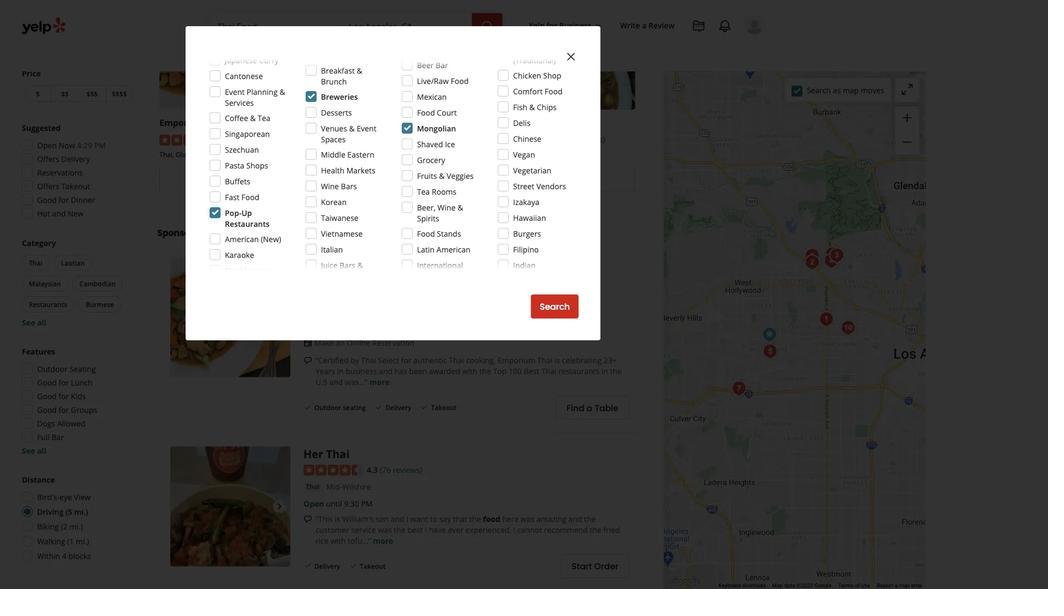 Task type: describe. For each thing, give the bounding box(es) containing it.
pop-up restaurants
[[225, 208, 270, 229]]

spaces
[[321, 134, 346, 144]]

a for find
[[587, 402, 593, 415]]

good for good for kids
[[37, 391, 57, 402]]

services inside auto services 'link'
[[396, 48, 424, 59]]

planning
[[247, 87, 278, 97]]

1 vertical spatial was
[[378, 525, 392, 536]]

4 star rating image
[[160, 135, 219, 146]]

cooking.
[[466, 356, 496, 366]]

sponsored results
[[157, 227, 238, 240]]

order for emporium thai
[[213, 174, 238, 186]]

chicken
[[513, 70, 542, 81]]

thai inside 'salad, soup, thai view website'
[[521, 150, 534, 159]]

search for search
[[540, 301, 570, 313]]

emporium for the bottommost emporium thai link
[[304, 258, 360, 273]]

pm for 4:29 pm
[[94, 140, 106, 150]]

until left '12:30' at the left of page
[[383, 192, 399, 203]]

and inside 'group'
[[52, 208, 66, 219]]

william's
[[342, 514, 374, 525]]

a for report
[[895, 583, 898, 590]]

salad,
[[483, 150, 501, 159]]

category
[[22, 238, 56, 248]]

beer bar
[[417, 60, 448, 70]]

until up 'pop-'
[[222, 192, 238, 203]]

cambodian
[[80, 279, 116, 288]]

with for rice
[[331, 536, 346, 547]]

search button
[[531, 295, 579, 319]]

2 vertical spatial takeout
[[360, 562, 386, 571]]

awarded
[[429, 366, 461, 377]]

now for emporium thai
[[240, 174, 259, 186]]

fried
[[604, 525, 620, 536]]

find a table
[[567, 402, 619, 415]]

ever
[[448, 525, 464, 536]]

the down cooking.
[[480, 366, 491, 377]]

reviews) for (76 reviews)
[[393, 465, 422, 475]]

4:29
[[77, 140, 92, 150]]

$ button
[[24, 85, 51, 102]]

"this
[[316, 514, 333, 525]]

thai inside 'group'
[[29, 259, 42, 268]]

thai left mid-
[[306, 483, 320, 492]]

reviews) right (3.7k
[[255, 134, 284, 145]]

notifications image
[[719, 20, 732, 33]]

next image
[[273, 501, 286, 514]]

0 horizontal spatial takeout
[[61, 181, 90, 191]]

years
[[316, 366, 335, 377]]

zoom out image
[[901, 136, 914, 149]]

search as map moves
[[807, 85, 885, 95]]

good for lunch
[[37, 378, 93, 388]]

is inside "certified by thai select for authentic thai cooking. emporium thai is celebrating 23+ years in business and has been awarded with the top 100 best thai restaurants in the u.s and was…"
[[555, 356, 560, 366]]

0 vertical spatial more link
[[370, 377, 390, 388]]

map data ©2023 google
[[773, 583, 832, 590]]

driving (5 mi.)
[[37, 507, 88, 518]]

the down 23+
[[611, 366, 622, 377]]

best
[[524, 366, 540, 377]]

for for groups
[[59, 405, 69, 415]]

the left fried
[[590, 525, 602, 536]]

szechuan
[[225, 144, 259, 155]]

(76 reviews) link
[[380, 464, 422, 476]]

see all for features
[[22, 446, 46, 456]]

& inside venues & event spaces
[[349, 123, 355, 134]]

live/raw
[[417, 76, 449, 86]]

thai left touch
[[483, 117, 501, 129]]

thai up the health
[[321, 150, 334, 159]]

bar for full bar
[[52, 432, 64, 443]]

fish
[[513, 102, 528, 112]]

wine inside beer, wine & spirits
[[438, 202, 456, 213]]

see all for category
[[22, 318, 46, 328]]

price
[[22, 68, 41, 79]]

good for good for lunch
[[37, 378, 57, 388]]

outdoor for outdoor seating
[[37, 364, 68, 374]]

farmhouse kitchen thai cuisine image
[[729, 378, 751, 400]]

$$$$ button
[[106, 85, 133, 102]]

thai right best
[[542, 366, 557, 377]]

price group
[[22, 68, 135, 104]]

offers delivery
[[37, 154, 90, 164]]

curry
[[259, 55, 279, 65]]

search image
[[481, 20, 494, 33]]

1 in from the left
[[337, 366, 344, 377]]

1 horizontal spatial american
[[437, 244, 471, 255]]

outdoor for outdoor seating
[[315, 403, 341, 412]]

pop-
[[225, 208, 242, 218]]

the down "this is william's son and i want to say that the food at the left bottom of the page
[[394, 525, 406, 536]]

emporium thai image
[[170, 258, 291, 378]]

hae ha heng thai bistro image
[[816, 309, 838, 331]]

1 horizontal spatial was
[[521, 514, 535, 525]]

pm for until 11:00 pm
[[261, 192, 273, 203]]

see for category
[[22, 318, 35, 328]]

u.s
[[316, 377, 328, 388]]

son
[[376, 514, 389, 525]]

(36 reviews)
[[397, 134, 440, 145]]

google image
[[667, 576, 703, 590]]

restaurants for the "restaurants" link
[[216, 48, 259, 59]]

business
[[560, 20, 592, 30]]

brunch
[[321, 76, 347, 87]]

1 horizontal spatial tea
[[417, 187, 430, 197]]

markets
[[347, 165, 376, 176]]

steakhouses
[[225, 266, 270, 276]]

my thai kitchen image
[[838, 318, 860, 340]]

latin
[[417, 244, 435, 255]]

16 checkmark v2 image for start order
[[349, 562, 358, 571]]

google
[[815, 583, 832, 590]]

authentic
[[414, 356, 447, 366]]

and right son
[[391, 514, 405, 525]]

tofu…"
[[348, 536, 371, 547]]

emporium for the top emporium thai link
[[160, 117, 205, 129]]

am
[[423, 192, 434, 203]]

1 horizontal spatial her thai image
[[759, 324, 781, 346]]

yelp for business button
[[525, 15, 607, 35]]

american for american (new)
[[225, 234, 259, 244]]

1 vertical spatial 9:30
[[344, 499, 359, 509]]

1 vertical spatial more link
[[373, 536, 393, 547]]

2 horizontal spatial order
[[595, 561, 619, 573]]

online
[[347, 338, 371, 348]]

4.7 star rating image
[[321, 135, 380, 146]]

buffets
[[225, 176, 251, 187]]

keyboard shortcuts
[[719, 583, 766, 590]]

a for write
[[643, 20, 647, 30]]

offers for offers takeout
[[37, 181, 59, 191]]

sanamluang cafe hollywood image
[[826, 245, 848, 267]]

bars for wine
[[341, 181, 357, 191]]

open down street vendors
[[525, 192, 545, 203]]

order for thaibento
[[375, 174, 399, 186]]

0 horizontal spatial is
[[335, 514, 340, 525]]

thai touch restaurant link
[[483, 117, 581, 129]]

mid-
[[327, 482, 343, 493]]

bar for beer bar
[[436, 60, 448, 70]]

groups
[[71, 405, 97, 415]]

smoothies
[[321, 271, 359, 282]]

to
[[430, 514, 438, 525]]

2 in from the left
[[602, 366, 609, 377]]

1 horizontal spatial open until 9:30 pm
[[525, 192, 594, 203]]

mi.) for walking (1 mi.)
[[76, 537, 89, 547]]

table
[[595, 402, 619, 415]]

offers for offers delivery
[[37, 154, 59, 164]]

until down vendors
[[547, 192, 563, 203]]

& inside "event planning & services"
[[280, 87, 285, 97]]

map region
[[561, 9, 981, 590]]

16 checkmark v2 image for start
[[304, 562, 312, 571]]

order now link for thaibento
[[321, 168, 474, 192]]

open for 4:29 pm
[[37, 140, 57, 150]]

1 horizontal spatial 9:30
[[565, 192, 580, 203]]

previous image for her thai
[[175, 501, 188, 514]]

0 horizontal spatial tea
[[258, 113, 271, 123]]

bird's-
[[37, 492, 60, 503]]

select
[[378, 356, 399, 366]]

24 chevron down v2 image
[[261, 47, 274, 60]]

pasta shops
[[225, 160, 268, 171]]

thai up the business
[[361, 356, 376, 366]]

thai up best
[[538, 356, 553, 366]]

full
[[37, 432, 50, 443]]

slideshow element for emporium thai
[[170, 258, 291, 378]]

event inside venues & event spaces
[[357, 123, 377, 134]]

biking
[[37, 522, 59, 532]]

auto services
[[377, 48, 424, 59]]

slideshow element for her thai
[[170, 447, 291, 567]]

16 info v2 image
[[241, 229, 249, 238]]

within 4 blocks
[[37, 551, 91, 562]]

food down the spirits
[[417, 229, 435, 239]]

0 horizontal spatial open until 9:30 pm
[[304, 499, 373, 509]]

mi.) for biking (2 mi.)
[[69, 522, 83, 532]]

(5
[[66, 507, 72, 518]]

option group containing distance
[[19, 475, 135, 565]]

court
[[437, 107, 457, 118]]

singaporean
[[225, 129, 270, 139]]

0 horizontal spatial wine
[[321, 181, 339, 191]]

map for moves
[[843, 85, 859, 95]]

group containing features
[[19, 346, 135, 457]]

(2
[[61, 522, 67, 532]]

more for the bottom more link
[[373, 536, 393, 547]]

sponsored
[[157, 227, 205, 240]]

services inside "event planning & services"
[[225, 98, 254, 108]]

make
[[315, 338, 334, 348]]

use
[[862, 583, 871, 590]]

fruits & veggies
[[417, 171, 474, 181]]

distance
[[22, 475, 55, 485]]

group containing category
[[20, 238, 135, 328]]

mongolian
[[417, 123, 456, 134]]

walking (1 mi.)
[[37, 537, 89, 547]]

reviews) for (600 reviews)
[[576, 134, 606, 145]]

$$$ button
[[78, 85, 106, 102]]

event inside "event planning & services"
[[225, 87, 245, 97]]

& inside breakfast & brunch
[[357, 65, 363, 76]]

pasta
[[225, 160, 245, 171]]

breakfast & brunch
[[321, 65, 363, 87]]

and right u.s
[[330, 377, 343, 388]]

now inside 'group'
[[59, 140, 75, 150]]

outdoor seating
[[37, 364, 96, 374]]

burmese
[[86, 300, 114, 309]]

& right fruits
[[439, 171, 445, 181]]

open now 4:29 pm
[[37, 140, 106, 150]]

& right fish
[[530, 102, 535, 112]]

1 vertical spatial her thai image
[[170, 447, 291, 567]]

search for search as map moves
[[807, 85, 832, 95]]

1 vertical spatial takeout
[[431, 403, 457, 412]]



Task type: vqa. For each thing, say whether or not it's contained in the screenshot.
"Black Diamond Paver Stones & Landscape"
no



Task type: locate. For each thing, give the bounding box(es) containing it.
1 see all from the top
[[22, 318, 46, 328]]

None search field
[[209, 13, 505, 39]]

2 see from the top
[[22, 446, 35, 456]]

bars up smoothies
[[340, 260, 356, 271]]

0 horizontal spatial map
[[843, 85, 859, 95]]

spicy sugar thai - midcity image
[[760, 341, 782, 363]]

0 vertical spatial takeout
[[61, 181, 90, 191]]

1 horizontal spatial map
[[900, 583, 910, 590]]

food for fast food
[[242, 192, 259, 202]]

in down 23+
[[602, 366, 609, 377]]

open up 16 speech v2 image
[[304, 499, 324, 509]]

thai button left mid-
[[304, 482, 322, 493]]

2 order now link from the left
[[321, 168, 474, 192]]

reviews) down the mongolian
[[410, 134, 440, 145]]

2 slideshow element from the top
[[170, 447, 291, 567]]

see down restaurants button on the left bottom
[[22, 318, 35, 328]]

see all button for category
[[22, 318, 46, 328]]

beer
[[417, 60, 434, 70]]

©2023
[[797, 583, 814, 590]]

business categories element
[[207, 39, 765, 71]]

delivery for 16 checkmark v2 image for start
[[315, 562, 341, 571]]

pm
[[94, 140, 106, 150], [261, 192, 273, 203], [582, 192, 594, 203], [361, 499, 373, 509]]

street vendors
[[513, 181, 566, 191]]

1 vertical spatial search
[[540, 301, 570, 313]]

emporium down italian
[[304, 258, 360, 273]]

2 vertical spatial a
[[895, 583, 898, 590]]

vendors
[[537, 181, 566, 191]]

malaysian button
[[22, 276, 68, 292]]

delivery down has
[[386, 403, 412, 412]]

emporium up 4 star rating image
[[160, 117, 205, 129]]

emporium thai
[[160, 117, 226, 129], [304, 258, 387, 273]]

order now link for emporium thai
[[160, 168, 312, 192]]

gluten-
[[176, 150, 198, 159]]

outdoor seating
[[315, 403, 366, 412]]

0 vertical spatial outdoor
[[37, 364, 68, 374]]

1 vertical spatial all
[[37, 446, 46, 456]]

1 all from the top
[[37, 318, 46, 328]]

& up stands
[[458, 202, 463, 213]]

all for category
[[37, 318, 46, 328]]

open until 9:30 pm down vendors
[[525, 192, 594, 203]]

reviews) right (600
[[576, 134, 606, 145]]

for for dinner
[[59, 195, 69, 205]]

all for features
[[37, 446, 46, 456]]

venues
[[321, 123, 347, 134]]

0 horizontal spatial view
[[74, 492, 91, 503]]

1 horizontal spatial order
[[375, 174, 399, 186]]

emporium thai link up 4 star rating image
[[160, 117, 226, 129]]

1 horizontal spatial thai button
[[304, 482, 322, 493]]

grocery down shaved
[[417, 155, 446, 165]]

1 horizontal spatial services
[[396, 48, 424, 59]]

1 vertical spatial offers
[[37, 181, 59, 191]]

salad, soup, thai view website
[[483, 150, 588, 186]]

more
[[370, 377, 390, 388], [373, 536, 393, 547]]

i left 'want'
[[407, 514, 409, 525]]

pm up william's
[[361, 499, 373, 509]]

until down mid-
[[326, 499, 342, 509]]

1 vertical spatial bars
[[340, 260, 356, 271]]

and down select
[[379, 366, 393, 377]]

0 vertical spatial mi.)
[[74, 507, 88, 518]]

for inside "certified by thai select for authentic thai cooking. emporium thai is celebrating 23+ years in business and has been awarded with the top 100 best thai restaurants in the u.s and was…"
[[401, 356, 412, 366]]

1 horizontal spatial 16 checkmark v2 image
[[375, 403, 384, 412]]

16 checkmark v2 image for find
[[304, 403, 312, 412]]

order now link up open until 11:00 pm
[[160, 168, 312, 192]]

0 vertical spatial emporium thai link
[[160, 117, 226, 129]]

in
[[337, 366, 344, 377], [602, 366, 609, 377]]

juice bars & smoothies
[[321, 260, 363, 282]]

1 horizontal spatial delivery
[[315, 562, 341, 571]]

with
[[463, 366, 478, 377], [331, 536, 346, 547]]

all down full
[[37, 446, 46, 456]]

order up until 12:30 am
[[375, 174, 399, 186]]

grocery down the international
[[417, 271, 446, 282]]

2 horizontal spatial american
[[513, 44, 547, 54]]

japanese
[[225, 55, 257, 65]]

find a table link
[[556, 396, 629, 420]]

16 chevron down v2 image
[[594, 21, 603, 30]]

0 vertical spatial wine
[[321, 181, 339, 191]]

emporium thai up 4 star rating image
[[160, 117, 226, 129]]

with inside "certified by thai select for authentic thai cooking. emporium thai is celebrating 23+ years in business and has been awarded with the top 100 best thai restaurants in the u.s and was…"
[[463, 366, 478, 377]]

american (traditional)
[[513, 44, 556, 65]]

0 vertical spatial thai button
[[22, 255, 50, 271]]

2 vertical spatial restaurants
[[29, 300, 67, 309]]

1 good from the top
[[37, 195, 57, 205]]

1 previous image from the top
[[175, 311, 188, 324]]

0 vertical spatial see all button
[[22, 318, 46, 328]]

american inside american (traditional)
[[513, 44, 547, 54]]

1 vertical spatial with
[[331, 536, 346, 547]]

4.3 star rating image
[[304, 465, 363, 476]]

16 speech v2 image
[[304, 357, 312, 366]]

mi.) for driving (5 mi.)
[[74, 507, 88, 518]]

thai up "awarded"
[[449, 356, 464, 366]]

slideshow element
[[170, 258, 291, 378], [170, 447, 291, 567]]

tea
[[258, 113, 271, 123], [417, 187, 430, 197]]

16 speech v2 image
[[304, 516, 312, 524]]

0 vertical spatial 16 checkmark v2 image
[[375, 403, 384, 412]]

1 order now from the left
[[213, 174, 259, 186]]

takeout up the dinner
[[61, 181, 90, 191]]

delivery for 16 checkmark v2 icon for find a table
[[386, 403, 412, 412]]

order now up until 12:30 am
[[375, 174, 420, 186]]

restaurants inside business categories 'element'
[[216, 48, 259, 59]]

keyboard
[[719, 583, 742, 590]]

pa ord noodle image
[[821, 250, 843, 272]]

view inside 'salad, soup, thai view website'
[[530, 174, 551, 186]]

0 horizontal spatial american
[[225, 234, 259, 244]]

2 see all button from the top
[[22, 446, 46, 456]]

venues & event spaces
[[321, 123, 377, 144]]

0 vertical spatial open until 9:30 pm
[[525, 192, 594, 203]]

delivery inside 'group'
[[61, 154, 90, 164]]

2 order now from the left
[[375, 174, 420, 186]]

is up customer at left
[[335, 514, 340, 525]]

restaurants for restaurants button on the left bottom
[[29, 300, 67, 309]]

good for good for groups
[[37, 405, 57, 415]]

food for live/raw food
[[451, 76, 469, 86]]

16 checkmark v2 image down 16 speech v2 image
[[304, 562, 312, 571]]

good for good for dinner
[[37, 195, 57, 205]]

2 see all from the top
[[22, 446, 46, 456]]

0 horizontal spatial with
[[331, 536, 346, 547]]

search inside button
[[540, 301, 570, 313]]

been
[[409, 366, 427, 377]]

map left error
[[900, 583, 910, 590]]

restaurants
[[559, 366, 600, 377]]

reviews) for (36 reviews)
[[410, 134, 440, 145]]

see all down restaurants button on the left bottom
[[22, 318, 46, 328]]

reviews) right (76
[[393, 465, 422, 475]]

hot
[[37, 208, 50, 219]]

thai up 4.0
[[207, 117, 226, 129]]

food for comfort food
[[545, 86, 563, 96]]

her
[[304, 447, 324, 462]]

outdoor down u.s
[[315, 403, 341, 412]]

order now for emporium thai
[[213, 174, 259, 186]]

seating
[[70, 364, 96, 374]]

1 grocery from the top
[[417, 155, 446, 165]]

tea down "event planning & services"
[[258, 113, 271, 123]]

american for american (traditional)
[[513, 44, 547, 54]]

open down suggested
[[37, 140, 57, 150]]

group containing suggested
[[19, 122, 135, 222]]

2 previous image from the top
[[175, 501, 188, 514]]

1 see all button from the top
[[22, 318, 46, 328]]

see for features
[[22, 446, 35, 456]]

1 vertical spatial emporium thai link
[[304, 258, 387, 273]]

more for more link to the top
[[370, 377, 390, 388]]

offers down reservations
[[37, 181, 59, 191]]

0 horizontal spatial a
[[587, 402, 593, 415]]

takeout down tofu…"
[[360, 562, 386, 571]]

projects image
[[693, 20, 706, 33]]

now up '12:30' at the left of page
[[401, 174, 420, 186]]

event down cantonese
[[225, 87, 245, 97]]

emporium thai down italian
[[304, 258, 387, 273]]

1 vertical spatial a
[[587, 402, 593, 415]]

with inside here was amazing and the customer service was the best i have ever experienced. i cannot recommend the fried rice with tofu…"
[[331, 536, 346, 547]]

more link down son
[[373, 536, 393, 547]]

16 reservation v2 image
[[304, 339, 312, 348]]

2 good from the top
[[37, 378, 57, 388]]

1 horizontal spatial emporium thai link
[[304, 258, 387, 273]]

1 vertical spatial slideshow element
[[170, 447, 291, 567]]

takeout down "awarded"
[[431, 403, 457, 412]]

and inside here was amazing and the customer service was the best i have ever experienced. i cannot recommend the fried rice with tofu…"
[[569, 514, 582, 525]]

thai right smoothies
[[363, 258, 387, 273]]

american down stands
[[437, 244, 471, 255]]

health markets
[[321, 165, 376, 176]]

pm down website
[[582, 192, 594, 203]]

0 vertical spatial event
[[225, 87, 245, 97]]

for for lunch
[[59, 378, 69, 388]]

takeout
[[61, 181, 90, 191], [431, 403, 457, 412], [360, 562, 386, 571]]

hoy-ka thai restaurant image
[[802, 252, 824, 274]]

16 checkmark v2 image
[[375, 403, 384, 412], [349, 562, 358, 571]]

was up cannot
[[521, 514, 535, 525]]

& right coffee
[[250, 113, 256, 123]]

0 horizontal spatial event
[[225, 87, 245, 97]]

1 horizontal spatial emporium thai
[[304, 258, 387, 273]]

2 horizontal spatial i
[[514, 525, 516, 536]]

bar down the dogs allowed
[[52, 432, 64, 443]]

bars for juice
[[340, 260, 356, 271]]

terms of use
[[839, 583, 871, 590]]

ruen pair image
[[822, 244, 844, 266]]

1 horizontal spatial in
[[602, 366, 609, 377]]

1 vertical spatial event
[[357, 123, 377, 134]]

filipino
[[513, 244, 539, 255]]

1 horizontal spatial emporium
[[304, 258, 360, 273]]

0 vertical spatial search
[[807, 85, 832, 95]]

16 checkmark v2 image left outdoor seating
[[304, 403, 312, 412]]

2 grocery from the top
[[417, 271, 446, 282]]

emporium inside "certified by thai select for authentic thai cooking. emporium thai is celebrating 23+ years in business and has been awarded with the top 100 best thai restaurants in the u.s and was…"
[[498, 356, 536, 366]]

0 vertical spatial all
[[37, 318, 46, 328]]

american up (traditional)
[[513, 44, 547, 54]]

0 vertical spatial restaurants
[[216, 48, 259, 59]]

0 horizontal spatial emporium thai link
[[160, 117, 226, 129]]

with down customer at left
[[331, 536, 346, 547]]

1 order now link from the left
[[160, 168, 312, 192]]

for inside button
[[547, 20, 558, 30]]

0 horizontal spatial her thai image
[[170, 447, 291, 567]]

0 horizontal spatial now
[[59, 140, 75, 150]]

search
[[807, 85, 832, 95], [540, 301, 570, 313]]

the right the that
[[470, 514, 481, 525]]

0 vertical spatial emporium thai
[[160, 117, 226, 129]]

for for kids
[[59, 391, 69, 402]]

and up 'recommend' on the bottom right of page
[[569, 514, 582, 525]]

see up distance
[[22, 446, 35, 456]]

bars inside juice bars & smoothies
[[340, 260, 356, 271]]

is up restaurants on the right
[[555, 356, 560, 366]]

hawaiian
[[513, 213, 546, 223]]

now
[[59, 140, 75, 150], [240, 174, 259, 186], [401, 174, 420, 186]]

order now for thaibento
[[375, 174, 420, 186]]

for for business
[[547, 20, 558, 30]]

restaurants inside 'search' dialog
[[225, 219, 270, 229]]

16 checkmark v2 image for find a table
[[375, 403, 384, 412]]

1 offers from the top
[[37, 154, 59, 164]]

delivery down open now 4:29 pm
[[61, 154, 90, 164]]

outdoor up good for lunch
[[37, 364, 68, 374]]

1 vertical spatial open until 9:30 pm
[[304, 499, 373, 509]]

palms thai restaurant image
[[802, 246, 824, 267]]

0 horizontal spatial was
[[378, 525, 392, 536]]

emporium thai for the top emporium thai link
[[160, 117, 226, 129]]

soup,
[[503, 150, 520, 159]]

previous image for emporium thai
[[175, 311, 188, 324]]

amazing
[[537, 514, 567, 525]]

recommend
[[544, 525, 588, 536]]

restaurants down up
[[225, 219, 270, 229]]

(36
[[397, 134, 408, 145]]

0 horizontal spatial order now link
[[160, 168, 312, 192]]

see all button down full
[[22, 446, 46, 456]]

1 horizontal spatial search
[[807, 85, 832, 95]]

restaurants up cantonese
[[216, 48, 259, 59]]

make an online reservation
[[315, 338, 415, 348]]

16 checkmark v2 image right seating
[[375, 403, 384, 412]]

emporium thai link down italian
[[304, 258, 387, 273]]

yelp for business
[[529, 20, 592, 30]]

1 horizontal spatial wine
[[438, 202, 456, 213]]

was…"
[[345, 377, 368, 388]]

vegan
[[513, 149, 535, 160]]

open left fast
[[199, 192, 220, 203]]

pm for until 9:30 pm
[[361, 499, 373, 509]]

0 vertical spatial previous image
[[175, 311, 188, 324]]

order now down pasta
[[213, 174, 259, 186]]

reservation
[[373, 338, 415, 348]]

1 horizontal spatial order now link
[[321, 168, 474, 192]]

2 vertical spatial delivery
[[315, 562, 341, 571]]

1 vertical spatial emporium
[[304, 258, 360, 273]]

previous image
[[175, 311, 188, 324], [175, 501, 188, 514]]

good
[[37, 195, 57, 205], [37, 378, 57, 388], [37, 391, 57, 402], [37, 405, 57, 415]]

thai
[[207, 117, 226, 129], [483, 117, 501, 129], [321, 150, 334, 159], [521, 150, 534, 159], [363, 258, 387, 273], [29, 259, 42, 268], [361, 356, 376, 366], [449, 356, 464, 366], [538, 356, 553, 366], [542, 366, 557, 377], [326, 447, 350, 462], [306, 483, 320, 492]]

now for thaibento
[[401, 174, 420, 186]]

1 horizontal spatial i
[[425, 525, 427, 536]]

1 horizontal spatial bar
[[436, 60, 448, 70]]

view website link
[[483, 168, 636, 192]]

was down son
[[378, 525, 392, 536]]

1 vertical spatial see
[[22, 446, 35, 456]]

2 vertical spatial emporium
[[498, 356, 536, 366]]

1 horizontal spatial takeout
[[360, 562, 386, 571]]

0 horizontal spatial emporium
[[160, 117, 205, 129]]

open for until 11:00 pm
[[199, 192, 220, 203]]

0 vertical spatial slideshow element
[[170, 258, 291, 378]]

grocery inside the international grocery
[[417, 271, 446, 282]]

terms
[[839, 583, 854, 590]]

mid-wilshire
[[327, 482, 371, 493]]

(600
[[559, 134, 574, 145]]

bar inside 'group'
[[52, 432, 64, 443]]

fish & chips
[[513, 102, 557, 112]]

emporium thai for the bottommost emporium thai link
[[304, 258, 387, 273]]

noodles
[[215, 150, 240, 159]]

biking (2 mi.)
[[37, 522, 83, 532]]

cantonese
[[225, 71, 263, 81]]

1 vertical spatial outdoor
[[315, 403, 341, 412]]

beer, wine & spirits
[[417, 202, 463, 224]]

good up hot at left top
[[37, 195, 57, 205]]

search dialog
[[0, 0, 1049, 590]]

restaurants down malaysian button
[[29, 300, 67, 309]]

her thai image
[[759, 324, 781, 346], [170, 447, 291, 567]]

3 good from the top
[[37, 391, 57, 402]]

cannot
[[518, 525, 542, 536]]

0 horizontal spatial 9:30
[[344, 499, 359, 509]]

food right live/raw
[[451, 76, 469, 86]]

user actions element
[[520, 14, 780, 81]]

izakaya
[[513, 197, 540, 207]]

map
[[773, 583, 784, 590]]

open for until 9:30 pm
[[304, 499, 324, 509]]

16 checkmark v2 image down been
[[420, 403, 429, 412]]

1 vertical spatial delivery
[[386, 403, 412, 412]]

thaibento link
[[321, 117, 366, 129]]

2 horizontal spatial takeout
[[431, 403, 457, 412]]

start
[[572, 561, 592, 573]]

the up 'recommend' on the bottom right of page
[[584, 514, 596, 525]]

1 vertical spatial map
[[900, 583, 910, 590]]

food up up
[[242, 192, 259, 202]]

bars down health markets
[[341, 181, 357, 191]]

1 vertical spatial services
[[225, 98, 254, 108]]

good for kids
[[37, 391, 86, 402]]

option group
[[19, 475, 135, 565]]

0 horizontal spatial thai button
[[22, 255, 50, 271]]

veggies
[[447, 171, 474, 181]]

$$ button
[[51, 85, 78, 102]]

thai button inside 'group'
[[22, 255, 50, 271]]

2 horizontal spatial a
[[895, 583, 898, 590]]

international grocery
[[417, 260, 463, 282]]

outdoor
[[37, 364, 68, 374], [315, 403, 341, 412]]

wine down the health
[[321, 181, 339, 191]]

restaurant
[[532, 117, 581, 129]]

service
[[352, 525, 376, 536]]

1 vertical spatial wine
[[438, 202, 456, 213]]

2 vertical spatial mi.)
[[76, 537, 89, 547]]

2 all from the top
[[37, 446, 46, 456]]

1 vertical spatial mi.)
[[69, 522, 83, 532]]

1 vertical spatial is
[[335, 514, 340, 525]]

start order link
[[562, 555, 629, 579]]

order
[[213, 174, 238, 186], [375, 174, 399, 186], [595, 561, 619, 573]]

map right as
[[843, 85, 859, 95]]

"certified by thai select for authentic thai cooking. emporium thai is celebrating 23+ years in business and has been awarded with the top 100 best thai restaurants in the u.s and was…"
[[316, 356, 622, 388]]

zoom in image
[[901, 111, 914, 125]]

restaurants inside button
[[29, 300, 67, 309]]

mi.) right (1
[[76, 537, 89, 547]]

1 vertical spatial thai button
[[304, 482, 322, 493]]

0 vertical spatial offers
[[37, 154, 59, 164]]

& right the planning
[[280, 87, 285, 97]]

1 vertical spatial previous image
[[175, 501, 188, 514]]

thai up 4.3 star rating image
[[326, 447, 350, 462]]

(traditional)
[[513, 55, 556, 65]]

delivery down rice
[[315, 562, 341, 571]]

open until 9:30 pm down mid-
[[304, 499, 373, 509]]

thai down category
[[29, 259, 42, 268]]

4.1 star rating image
[[483, 135, 542, 146]]

0 vertical spatial grocery
[[417, 155, 446, 165]]

1 horizontal spatial a
[[643, 20, 647, 30]]

close image
[[565, 50, 578, 63]]

1 vertical spatial grocery
[[417, 271, 446, 282]]

0 vertical spatial see
[[22, 318, 35, 328]]

coffee
[[225, 113, 248, 123]]

blocks
[[69, 551, 91, 562]]

& inside beer, wine & spirits
[[458, 202, 463, 213]]

best
[[408, 525, 423, 536]]

map for error
[[900, 583, 910, 590]]

0 horizontal spatial i
[[407, 514, 409, 525]]

0 vertical spatial bars
[[341, 181, 357, 191]]

0 vertical spatial see all
[[22, 318, 46, 328]]

1 see from the top
[[22, 318, 35, 328]]

1 vertical spatial restaurants
[[225, 219, 270, 229]]

4
[[62, 551, 67, 562]]

1 vertical spatial bar
[[52, 432, 64, 443]]

see all button for features
[[22, 446, 46, 456]]

restaurants link
[[207, 39, 283, 71]]

group
[[896, 107, 920, 155], [19, 122, 135, 222], [20, 238, 135, 328], [19, 346, 135, 457]]

open inside 'group'
[[37, 140, 57, 150]]

16 checkmark v2 image
[[304, 403, 312, 412], [420, 403, 429, 412], [304, 562, 312, 571]]

grocery
[[417, 155, 446, 165], [417, 271, 446, 282]]

middle
[[321, 149, 346, 160]]

(1
[[67, 537, 74, 547]]

new
[[68, 208, 84, 219]]

food down "mexican"
[[417, 107, 435, 118]]

1 slideshow element from the top
[[170, 258, 291, 378]]

& inside juice bars & smoothies
[[358, 260, 363, 271]]

spirits
[[417, 213, 440, 224]]

for right yelp
[[547, 20, 558, 30]]

open
[[37, 140, 57, 150], [199, 192, 220, 203], [525, 192, 545, 203], [304, 499, 324, 509]]

and right hot at left top
[[52, 208, 66, 219]]

0 horizontal spatial 16 checkmark v2 image
[[349, 562, 358, 571]]

0 vertical spatial is
[[555, 356, 560, 366]]

good for groups
[[37, 405, 97, 415]]

american (new)
[[225, 234, 281, 244]]

order now link
[[160, 168, 312, 192], [321, 168, 474, 192]]

report a map error link
[[878, 583, 923, 590]]

bar inside 'search' dialog
[[436, 60, 448, 70]]

1 vertical spatial see all
[[22, 446, 46, 456]]

order down pasta
[[213, 174, 238, 186]]

0 vertical spatial 9:30
[[565, 192, 580, 203]]

0 vertical spatial view
[[530, 174, 551, 186]]

0 vertical spatial bar
[[436, 60, 448, 70]]

wine down rooms
[[438, 202, 456, 213]]

good up good for kids
[[37, 378, 57, 388]]

0 vertical spatial more
[[370, 377, 390, 388]]

services up "beer"
[[396, 48, 424, 59]]

a right the find
[[587, 402, 593, 415]]

2 offers from the top
[[37, 181, 59, 191]]

4 good from the top
[[37, 405, 57, 415]]

see all down full
[[22, 446, 46, 456]]

expand map image
[[901, 83, 914, 96]]

a
[[643, 20, 647, 30], [587, 402, 593, 415], [895, 583, 898, 590]]

11:00
[[240, 192, 259, 203]]

with for awarded
[[463, 366, 478, 377]]

0 horizontal spatial outdoor
[[37, 364, 68, 374]]



